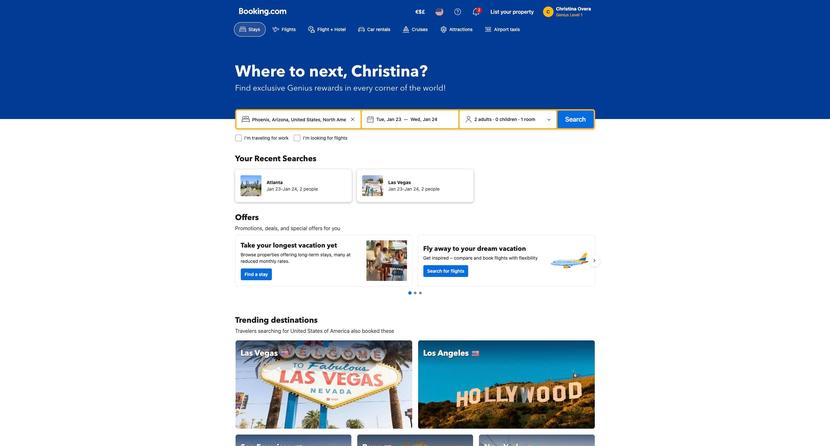 Task type: vqa. For each thing, say whether or not it's contained in the screenshot.
cottages within the PARIS, FRANCE 5,626 HOLIDAY RENTALS , 66 COTTAGES
no



Task type: locate. For each thing, give the bounding box(es) containing it.
fly away to your dream vacation image
[[549, 241, 590, 281]]

your account menu christina overa genius level 1 element
[[544, 3, 594, 18]]

main content
[[230, 213, 601, 447]]

Where are you going? field
[[250, 114, 349, 125]]

progress bar
[[409, 292, 422, 295]]

region
[[230, 233, 601, 290]]



Task type: describe. For each thing, give the bounding box(es) containing it.
take your longest vacation yet image
[[367, 241, 407, 281]]

booking.com image
[[239, 8, 286, 16]]



